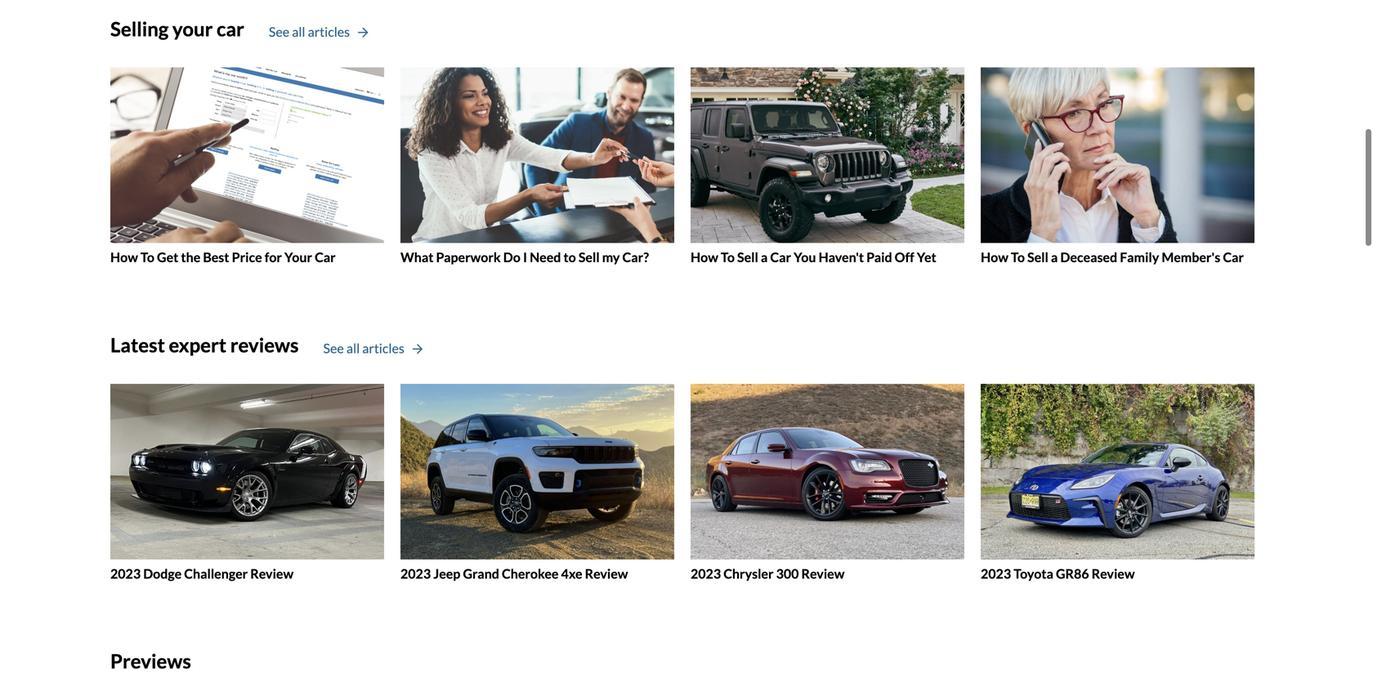 Task type: describe. For each thing, give the bounding box(es) containing it.
2023 dodge challenger review link
[[110, 384, 384, 582]]

your
[[285, 249, 312, 265]]

all for reviews
[[347, 340, 360, 356]]

your
[[172, 17, 213, 40]]

toyota
[[1014, 566, 1054, 582]]

see all articles for selling your car
[[269, 24, 350, 40]]

previews
[[110, 650, 191, 673]]

articles for car
[[308, 24, 350, 40]]

2 car from the left
[[771, 249, 792, 265]]

2023 chrysler 300 review image
[[691, 384, 965, 560]]

haven't
[[819, 249, 864, 265]]

how to get the best price for your car link
[[110, 68, 384, 266]]

what paperwork do i need to sell my car? link
[[401, 68, 675, 266]]

to for how to get the best price for your car
[[141, 249, 154, 265]]

how to sell a car you haven't paid off yet link
[[691, 68, 965, 266]]

2023 for 2023 jeep grand cherokee 4xe review
[[401, 566, 431, 582]]

to
[[564, 249, 576, 265]]

my
[[602, 249, 620, 265]]

i
[[523, 249, 527, 265]]

yet
[[917, 249, 937, 265]]

how for how to sell a deceased family member's car
[[981, 249, 1009, 265]]

2023 dodge challenger review
[[110, 566, 294, 582]]

a for deceased
[[1051, 249, 1058, 265]]

2023 toyota gr86 review link
[[981, 384, 1255, 582]]

how to sell a car you haven't paid off yet image
[[691, 68, 965, 243]]

300
[[776, 566, 799, 582]]

sell for how to sell a deceased family member's car
[[1028, 249, 1049, 265]]

how to sell a deceased family member's car
[[981, 249, 1244, 265]]

2023 chrysler 300 review link
[[691, 384, 965, 582]]

to for how to sell a deceased family member's car
[[1011, 249, 1025, 265]]

challenger
[[184, 566, 248, 582]]

sell inside "what paperwork do i need to sell my car?" link
[[579, 249, 600, 265]]

2023 for 2023 toyota gr86 review
[[981, 566, 1012, 582]]

how to get the best price for your car image
[[110, 68, 384, 243]]

what paperwork do i need to sell my car?
[[401, 249, 649, 265]]

1 car from the left
[[315, 249, 336, 265]]

how to sell a deceased family member's car link
[[981, 68, 1255, 266]]

a for car
[[761, 249, 768, 265]]

off
[[895, 249, 915, 265]]

best
[[203, 249, 229, 265]]

see for latest expert reviews
[[323, 340, 344, 356]]

how to get the best price for your car
[[110, 249, 336, 265]]

jeep
[[434, 566, 461, 582]]

do
[[504, 249, 521, 265]]

chrysler
[[724, 566, 774, 582]]

2 review from the left
[[585, 566, 628, 582]]

latest
[[110, 334, 165, 357]]

what
[[401, 249, 434, 265]]

you
[[794, 249, 816, 265]]

3 car from the left
[[1223, 249, 1244, 265]]

grand
[[463, 566, 500, 582]]

see all articles link for selling your car
[[269, 22, 368, 42]]

dodge
[[143, 566, 182, 582]]

2023 chrysler 300 review
[[691, 566, 845, 582]]

articles for reviews
[[362, 340, 405, 356]]



Task type: locate. For each thing, give the bounding box(es) containing it.
0 horizontal spatial how
[[110, 249, 138, 265]]

1 horizontal spatial car
[[771, 249, 792, 265]]

1 how from the left
[[110, 249, 138, 265]]

1 horizontal spatial articles
[[362, 340, 405, 356]]

see all articles left arrow right image
[[269, 24, 350, 40]]

2 horizontal spatial car
[[1223, 249, 1244, 265]]

see right car
[[269, 24, 290, 40]]

1 horizontal spatial sell
[[738, 249, 759, 265]]

2 horizontal spatial how
[[981, 249, 1009, 265]]

how for how to get the best price for your car
[[110, 249, 138, 265]]

0 horizontal spatial to
[[141, 249, 154, 265]]

0 horizontal spatial sell
[[579, 249, 600, 265]]

car right member's at the top of page
[[1223, 249, 1244, 265]]

how
[[110, 249, 138, 265], [691, 249, 719, 265], [981, 249, 1009, 265]]

4 2023 from the left
[[981, 566, 1012, 582]]

sell right to
[[579, 249, 600, 265]]

4 review from the left
[[1092, 566, 1135, 582]]

2023 for 2023 chrysler 300 review
[[691, 566, 721, 582]]

sell
[[579, 249, 600, 265], [738, 249, 759, 265], [1028, 249, 1049, 265]]

1 a from the left
[[761, 249, 768, 265]]

how for how to sell a car you haven't paid off yet
[[691, 249, 719, 265]]

see all articles left arrow right icon
[[323, 340, 405, 356]]

a left the you
[[761, 249, 768, 265]]

2023 left dodge
[[110, 566, 141, 582]]

see right reviews
[[323, 340, 344, 356]]

review right the 4xe
[[585, 566, 628, 582]]

0 horizontal spatial see
[[269, 24, 290, 40]]

2023 toyota gr86 review
[[981, 566, 1135, 582]]

all left arrow right icon
[[347, 340, 360, 356]]

2 a from the left
[[1051, 249, 1058, 265]]

car right your
[[315, 249, 336, 265]]

need
[[530, 249, 561, 265]]

review for 2023 dodge challenger review
[[250, 566, 294, 582]]

arrow right image
[[358, 27, 368, 39]]

2 horizontal spatial sell
[[1028, 249, 1049, 265]]

family
[[1120, 249, 1160, 265]]

articles left arrow right icon
[[362, 340, 405, 356]]

car?
[[623, 249, 649, 265]]

2 horizontal spatial to
[[1011, 249, 1025, 265]]

review for 2023 chrysler 300 review
[[802, 566, 845, 582]]

car left the you
[[771, 249, 792, 265]]

see all articles for latest expert reviews
[[323, 340, 405, 356]]

car
[[217, 17, 244, 40]]

1 horizontal spatial all
[[347, 340, 360, 356]]

gr86
[[1056, 566, 1090, 582]]

3 sell from the left
[[1028, 249, 1049, 265]]

0 vertical spatial all
[[292, 24, 305, 40]]

review for 2023 toyota gr86 review
[[1092, 566, 1135, 582]]

2023 dodge challenger review image
[[110, 384, 384, 560]]

how to sell a deceased family member's car image
[[981, 68, 1255, 243]]

review right gr86
[[1092, 566, 1135, 582]]

0 vertical spatial see all articles link
[[269, 22, 368, 42]]

sell left the you
[[738, 249, 759, 265]]

sell for how to sell a car you haven't paid off yet
[[738, 249, 759, 265]]

3 to from the left
[[1011, 249, 1025, 265]]

what paperwork do i need to sell my car? image
[[401, 68, 675, 243]]

cherokee
[[502, 566, 559, 582]]

2 how from the left
[[691, 249, 719, 265]]

how to sell a car you haven't paid off yet
[[691, 249, 937, 265]]

a left deceased
[[1051, 249, 1058, 265]]

latest expert reviews
[[110, 334, 299, 357]]

see all articles link
[[269, 22, 368, 42], [323, 339, 423, 358]]

reviews
[[230, 334, 299, 357]]

2023 left the toyota
[[981, 566, 1012, 582]]

0 vertical spatial see all articles
[[269, 24, 350, 40]]

all for car
[[292, 24, 305, 40]]

price
[[232, 249, 262, 265]]

2023
[[110, 566, 141, 582], [401, 566, 431, 582], [691, 566, 721, 582], [981, 566, 1012, 582]]

2023 jeep grand cherokee 4xe review
[[401, 566, 628, 582]]

to for how to sell a car you haven't paid off yet
[[721, 249, 735, 265]]

1 horizontal spatial how
[[691, 249, 719, 265]]

sell inside the how to sell a deceased family member's car 'link'
[[1028, 249, 1049, 265]]

1 review from the left
[[250, 566, 294, 582]]

how right yet
[[981, 249, 1009, 265]]

all
[[292, 24, 305, 40], [347, 340, 360, 356]]

member's
[[1162, 249, 1221, 265]]

a
[[761, 249, 768, 265], [1051, 249, 1058, 265]]

1 vertical spatial articles
[[362, 340, 405, 356]]

to left deceased
[[1011, 249, 1025, 265]]

0 horizontal spatial car
[[315, 249, 336, 265]]

for
[[265, 249, 282, 265]]

deceased
[[1061, 249, 1118, 265]]

2023 jeep grand cherokee 4xe review link
[[401, 384, 675, 582]]

2023 jeep grand cherokee 4xe review image
[[401, 384, 675, 560]]

paperwork
[[436, 249, 501, 265]]

2023 for 2023 dodge challenger review
[[110, 566, 141, 582]]

see for selling your car
[[269, 24, 290, 40]]

2023 left chrysler
[[691, 566, 721, 582]]

0 horizontal spatial a
[[761, 249, 768, 265]]

0 vertical spatial articles
[[308, 24, 350, 40]]

articles left arrow right image
[[308, 24, 350, 40]]

get
[[157, 249, 179, 265]]

1 2023 from the left
[[110, 566, 141, 582]]

1 to from the left
[[141, 249, 154, 265]]

2 sell from the left
[[738, 249, 759, 265]]

how left get
[[110, 249, 138, 265]]

see
[[269, 24, 290, 40], [323, 340, 344, 356]]

0 horizontal spatial articles
[[308, 24, 350, 40]]

sell left deceased
[[1028, 249, 1049, 265]]

sell inside how to sell a car you haven't paid off yet 'link'
[[738, 249, 759, 265]]

all left arrow right image
[[292, 24, 305, 40]]

1 horizontal spatial to
[[721, 249, 735, 265]]

review
[[250, 566, 294, 582], [585, 566, 628, 582], [802, 566, 845, 582], [1092, 566, 1135, 582]]

car
[[315, 249, 336, 265], [771, 249, 792, 265], [1223, 249, 1244, 265]]

how right car? on the left of page
[[691, 249, 719, 265]]

3 review from the left
[[802, 566, 845, 582]]

see all articles
[[269, 24, 350, 40], [323, 340, 405, 356]]

0 horizontal spatial all
[[292, 24, 305, 40]]

2 to from the left
[[721, 249, 735, 265]]

review right challenger
[[250, 566, 294, 582]]

the
[[181, 249, 201, 265]]

1 horizontal spatial see
[[323, 340, 344, 356]]

paid
[[867, 249, 893, 265]]

review right the 300
[[802, 566, 845, 582]]

see all articles link for latest expert reviews
[[323, 339, 423, 358]]

1 vertical spatial see all articles link
[[323, 339, 423, 358]]

to
[[141, 249, 154, 265], [721, 249, 735, 265], [1011, 249, 1025, 265]]

selling
[[110, 17, 169, 40]]

3 2023 from the left
[[691, 566, 721, 582]]

1 vertical spatial all
[[347, 340, 360, 356]]

to left the you
[[721, 249, 735, 265]]

selling your car
[[110, 17, 244, 40]]

1 vertical spatial see all articles
[[323, 340, 405, 356]]

0 vertical spatial see
[[269, 24, 290, 40]]

1 horizontal spatial a
[[1051, 249, 1058, 265]]

3 how from the left
[[981, 249, 1009, 265]]

4xe
[[561, 566, 583, 582]]

arrow right image
[[413, 344, 423, 355]]

2023 left jeep
[[401, 566, 431, 582]]

to left get
[[141, 249, 154, 265]]

articles
[[308, 24, 350, 40], [362, 340, 405, 356]]

1 sell from the left
[[579, 249, 600, 265]]

2023 toyota gr86 review image
[[981, 384, 1255, 560]]

1 vertical spatial see
[[323, 340, 344, 356]]

expert
[[169, 334, 227, 357]]

2 2023 from the left
[[401, 566, 431, 582]]



Task type: vqa. For each thing, say whether or not it's contained in the screenshot.
Me corresponding to Email me
no



